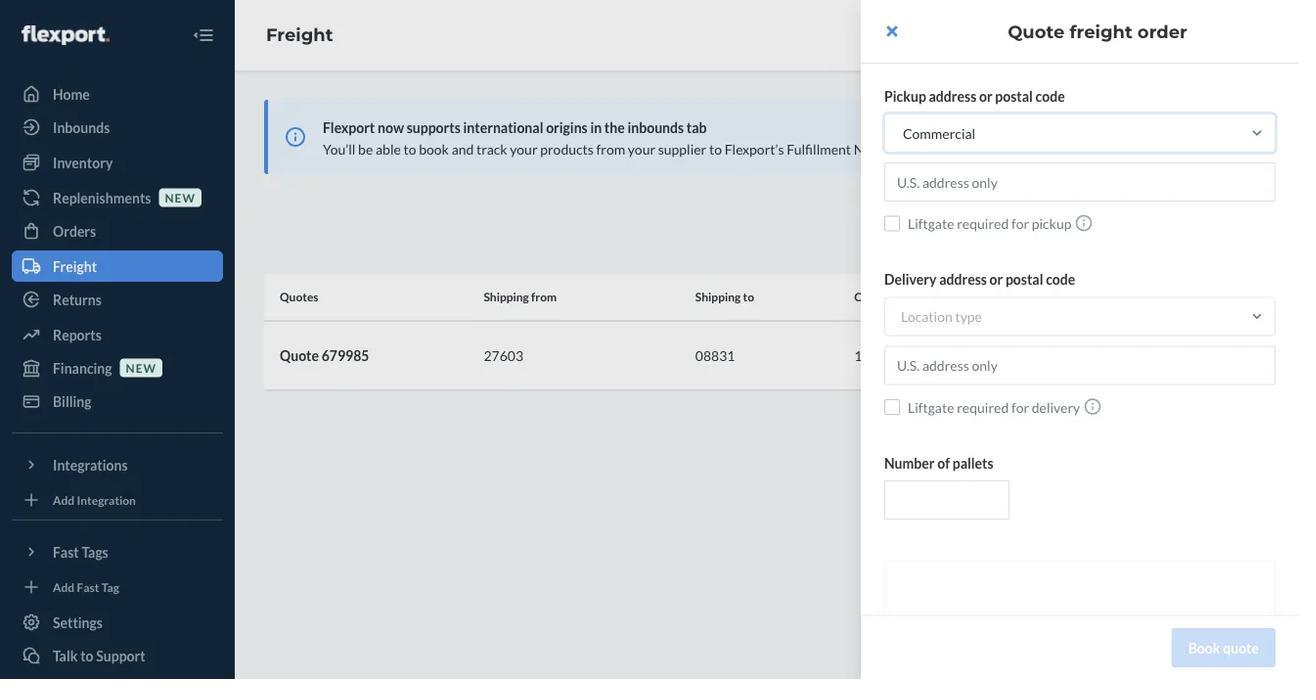 Task type: describe. For each thing, give the bounding box(es) containing it.
delivery
[[1032, 399, 1081, 416]]

code for pickup address or postal code
[[1036, 88, 1066, 104]]

delivery address or postal code
[[885, 271, 1076, 288]]

close image
[[887, 23, 898, 39]]

pickup address or postal code
[[885, 88, 1066, 104]]

location type
[[902, 308, 983, 325]]

book quote
[[1189, 640, 1260, 656]]

liftgate for liftgate required for pickup
[[908, 215, 955, 232]]

address for delivery
[[940, 271, 988, 288]]

U.S. address only text field
[[885, 162, 1276, 202]]

or for location type
[[990, 271, 1004, 288]]

or for commercial
[[980, 88, 993, 104]]

help
[[1272, 348, 1290, 375]]

for for pickup
[[1012, 215, 1030, 232]]

liftgate required for pickup
[[908, 215, 1072, 232]]

book
[[1189, 640, 1221, 656]]

address for pickup
[[929, 88, 977, 104]]

center
[[1272, 304, 1290, 344]]

quote
[[1008, 21, 1065, 42]]

required for delivery
[[958, 399, 1009, 416]]

liftgate for liftgate required for delivery
[[908, 399, 955, 416]]

pickup
[[1032, 215, 1072, 232]]

quote freight order
[[1008, 21, 1188, 42]]

for for delivery
[[1012, 399, 1030, 416]]

help center button
[[1262, 289, 1300, 390]]

commercial
[[903, 125, 976, 141]]

number
[[885, 455, 935, 471]]

location
[[902, 308, 953, 325]]



Task type: locate. For each thing, give the bounding box(es) containing it.
1 vertical spatial required
[[958, 399, 1009, 416]]

for left pickup
[[1012, 215, 1030, 232]]

0 vertical spatial code
[[1036, 88, 1066, 104]]

code
[[1036, 88, 1066, 104], [1047, 271, 1076, 288]]

liftgate required for delivery
[[908, 399, 1081, 416]]

postal down pickup
[[1006, 271, 1044, 288]]

2 required from the top
[[958, 399, 1009, 416]]

liftgate
[[908, 215, 955, 232], [908, 399, 955, 416]]

quote
[[1224, 640, 1260, 656]]

address up type
[[940, 271, 988, 288]]

1 vertical spatial code
[[1047, 271, 1076, 288]]

0 vertical spatial address
[[929, 88, 977, 104]]

0 vertical spatial for
[[1012, 215, 1030, 232]]

1 required from the top
[[958, 215, 1009, 232]]

None checkbox
[[885, 399, 901, 415]]

0 vertical spatial liftgate
[[908, 215, 955, 232]]

0 vertical spatial required
[[958, 215, 1009, 232]]

postal for commercial
[[996, 88, 1034, 104]]

delivery
[[885, 271, 937, 288]]

1 for from the top
[[1012, 215, 1030, 232]]

of
[[938, 455, 951, 471]]

or down the liftgate required for pickup
[[990, 271, 1004, 288]]

freight
[[1070, 21, 1133, 42]]

None number field
[[885, 481, 1010, 520]]

pickup
[[885, 88, 927, 104]]

code down quote
[[1036, 88, 1066, 104]]

address
[[929, 88, 977, 104], [940, 271, 988, 288]]

required up "delivery address or postal code"
[[958, 215, 1009, 232]]

number of pallets
[[885, 455, 994, 471]]

2 for from the top
[[1012, 399, 1030, 416]]

address up commercial
[[929, 88, 977, 104]]

for left the delivery
[[1012, 399, 1030, 416]]

book quote button
[[1172, 628, 1276, 668]]

liftgate up the number of pallets
[[908, 399, 955, 416]]

or right pickup
[[980, 88, 993, 104]]

pallets
[[953, 455, 994, 471]]

code down pickup
[[1047, 271, 1076, 288]]

1 vertical spatial or
[[990, 271, 1004, 288]]

code for delivery address or postal code
[[1047, 271, 1076, 288]]

2 liftgate from the top
[[908, 399, 955, 416]]

for
[[1012, 215, 1030, 232], [1012, 399, 1030, 416]]

1 vertical spatial for
[[1012, 399, 1030, 416]]

type
[[956, 308, 983, 325]]

or
[[980, 88, 993, 104], [990, 271, 1004, 288]]

order
[[1138, 21, 1188, 42]]

U.S. address only text field
[[885, 346, 1276, 385]]

0 vertical spatial or
[[980, 88, 993, 104]]

postal
[[996, 88, 1034, 104], [1006, 271, 1044, 288]]

postal down quote
[[996, 88, 1034, 104]]

postal for location type
[[1006, 271, 1044, 288]]

1 vertical spatial liftgate
[[908, 399, 955, 416]]

None checkbox
[[885, 216, 901, 231]]

required up "pallets"
[[958, 399, 1009, 416]]

1 vertical spatial address
[[940, 271, 988, 288]]

0 vertical spatial postal
[[996, 88, 1034, 104]]

required
[[958, 215, 1009, 232], [958, 399, 1009, 416]]

required for pickup
[[958, 215, 1009, 232]]

1 vertical spatial postal
[[1006, 271, 1044, 288]]

help center
[[1272, 304, 1290, 375]]

1 liftgate from the top
[[908, 215, 955, 232]]

liftgate up delivery
[[908, 215, 955, 232]]



Task type: vqa. For each thing, say whether or not it's contained in the screenshot.
LIFTGATE associated with Liftgate required for delivery
yes



